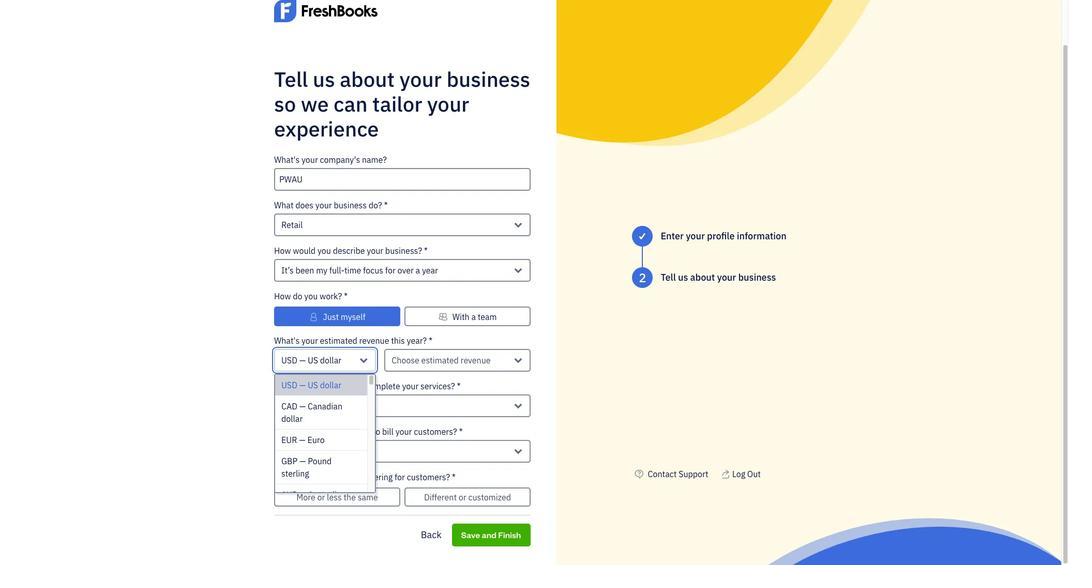 Task type: vqa. For each thing, say whether or not it's contained in the screenshot.
Project within the Settings For This Project
no



Task type: describe. For each thing, give the bounding box(es) containing it.
It's been my full-time focus for over a year field
[[274, 259, 531, 282]]

choose for choose estimated revenue field
[[392, 355, 420, 366]]

with a team
[[453, 312, 497, 322]]

how for how customized is your offering for customers? *
[[274, 472, 291, 483]]

0 vertical spatial estimated
[[320, 336, 357, 346]]

this
[[391, 336, 405, 346]]

what's for what's your estimated revenue this year? *
[[274, 336, 300, 346]]

dollar for cad — canadian dollar option
[[281, 414, 303, 424]]

how for how would you describe your business? *
[[274, 246, 291, 256]]

usd inside 'option'
[[281, 380, 297, 390]]

eur — euro option
[[275, 430, 368, 451]]

eur
[[281, 435, 297, 445]]

profile
[[707, 230, 735, 242]]

contact support link
[[648, 469, 709, 480]]

tailor
[[373, 90, 423, 117]]

tell for tell us about your business
[[661, 272, 676, 284]]

tell us about your business
[[661, 272, 776, 284]]

do?
[[369, 200, 382, 210]]

users image
[[439, 311, 448, 323]]

choose for 1st choose an option field from the bottom of the page
[[281, 446, 309, 457]]

a inside field
[[416, 265, 420, 276]]

how for how long does it take to complete your services? *
[[274, 381, 291, 391]]

back button
[[413, 525, 450, 546]]

less
[[327, 493, 342, 503]]

support image
[[633, 468, 646, 481]]

— for gbp — pound sterling option
[[300, 456, 306, 467]]

1 vertical spatial customers?
[[407, 472, 450, 483]]

retail
[[281, 220, 303, 230]]

myself
[[341, 312, 366, 322]]

sterling
[[281, 469, 309, 479]]

you for currently
[[307, 427, 320, 437]]

support
[[679, 469, 709, 480]]

usd inside field
[[281, 355, 297, 366]]

it
[[331, 381, 336, 391]]

you for describe
[[318, 246, 331, 256]]

dollar for 'usd — us dollar' 'option' at the bottom
[[320, 380, 342, 390]]

gbp — pound sterling option
[[275, 451, 368, 485]]

more or less the same
[[297, 493, 378, 503]]

or for different
[[459, 493, 467, 503]]

Retail field
[[274, 214, 531, 236]]

save and finish
[[462, 530, 522, 541]]

pound
[[308, 456, 332, 467]]

for inside field
[[385, 265, 396, 276]]

just myself
[[323, 312, 366, 322]]

bill
[[382, 427, 394, 437]]

2 choose an option from the top
[[281, 446, 346, 457]]

euro
[[308, 435, 325, 445]]

1 choose an option from the top
[[281, 401, 346, 411]]

what's your company's name?
[[274, 155, 387, 165]]

1 choose an option field from the top
[[274, 395, 531, 417]]

tell us about your business so we can tailor your experience
[[274, 66, 531, 142]]

cad — canadian dollar option
[[275, 396, 368, 430]]

year
[[422, 265, 438, 276]]

it's been my full-time focus for over a year
[[281, 265, 438, 276]]

how customized is your offering for customers? *
[[274, 472, 456, 483]]

what's for what's your company's name?
[[274, 155, 300, 165]]

enter
[[661, 230, 684, 242]]

us for tell us about your business so we can tailor your experience
[[313, 66, 335, 92]]

experience
[[274, 115, 379, 142]]

australian
[[308, 490, 346, 500]]

or for more
[[317, 493, 325, 503]]

gbp — pound sterling
[[281, 456, 332, 479]]

focus
[[363, 265, 383, 276]]

0 vertical spatial customized
[[293, 472, 336, 483]]

you for work?
[[304, 291, 318, 302]]

we
[[301, 90, 329, 117]]

dollar for aud — australian dollar option
[[281, 502, 303, 513]]

2 option from the top
[[322, 446, 346, 457]]

about for tell us about your business
[[691, 272, 715, 284]]

revenue inside field
[[461, 355, 491, 366]]

aud — australian dollar option
[[275, 485, 368, 518]]

cad
[[281, 401, 298, 412]]

tell for tell us about your business so we can tailor your experience
[[274, 66, 308, 92]]

— for cad — canadian dollar option
[[299, 401, 306, 412]]

what's your estimated revenue this year? *
[[274, 336, 433, 346]]

use
[[358, 427, 371, 437]]

how for how do you work? *
[[274, 291, 291, 302]]

more
[[297, 493, 315, 503]]

so
[[274, 90, 296, 117]]

1 an from the top
[[311, 401, 320, 411]]

currently
[[322, 427, 356, 437]]

offering
[[364, 472, 393, 483]]

name?
[[362, 155, 387, 165]]

different
[[424, 493, 457, 503]]

1 vertical spatial does
[[311, 381, 329, 391]]

different or customized
[[424, 493, 511, 503]]

— for 'usd — us dollar' 'option' at the bottom
[[299, 380, 306, 390]]

long
[[293, 381, 309, 391]]

how would you describe your business? *
[[274, 246, 428, 256]]

save
[[462, 530, 481, 541]]

would
[[293, 246, 316, 256]]

enter your profile information
[[661, 230, 787, 242]]

with
[[453, 312, 470, 322]]

contact support
[[648, 469, 709, 480]]

estimated inside field
[[422, 355, 459, 366]]

— for aud — australian dollar option
[[300, 490, 306, 500]]

save and finish button
[[452, 524, 531, 547]]

log
[[733, 469, 746, 480]]

choose estimated revenue
[[392, 355, 491, 366]]

year?
[[407, 336, 427, 346]]

been
[[296, 265, 314, 276]]



Task type: locate. For each thing, give the bounding box(es) containing it.
customized up the and
[[469, 493, 511, 503]]

1 usd from the top
[[281, 355, 297, 366]]

estimated
[[320, 336, 357, 346], [422, 355, 459, 366]]

usd
[[281, 355, 297, 366], [281, 380, 297, 390]]

us inside the tell us about your business so we can tailor your experience
[[313, 66, 335, 92]]

1 what from the top
[[274, 200, 294, 210]]

— right aud
[[300, 490, 306, 500]]

aud — australian dollar
[[281, 490, 346, 513]]

us down enter
[[678, 272, 688, 284]]

cad — canadian dollar
[[281, 401, 343, 424]]

choose an option down euro
[[281, 446, 346, 457]]

dollar up canadian
[[320, 380, 342, 390]]

company's
[[320, 155, 360, 165]]

or
[[317, 493, 325, 503], [459, 493, 467, 503]]

1 vertical spatial us
[[678, 272, 688, 284]]

what's up usd — us dollar field
[[274, 336, 300, 346]]

it's
[[281, 265, 294, 276]]

us
[[308, 355, 318, 366], [308, 380, 318, 390]]

to right take
[[356, 381, 363, 391]]

same
[[358, 493, 378, 503]]

a right the with
[[472, 312, 476, 322]]

1 vertical spatial choose an option field
[[274, 440, 531, 463]]

about inside the tell us about your business so we can tailor your experience
[[340, 66, 395, 92]]

logout image
[[721, 468, 731, 481]]

usd — us dollar option
[[275, 375, 368, 396]]

out
[[748, 469, 761, 480]]

list box
[[275, 375, 375, 518]]

None text field
[[274, 168, 531, 191]]

0 horizontal spatial us
[[313, 66, 335, 92]]

user image
[[309, 311, 319, 323]]

take
[[338, 381, 354, 391]]

us right so
[[313, 66, 335, 92]]

— inside field
[[299, 355, 306, 366]]

eur — euro
[[281, 435, 325, 445]]

to left bill
[[373, 427, 380, 437]]

0 vertical spatial choose
[[392, 355, 420, 366]]

0 vertical spatial usd
[[281, 355, 297, 366]]

0 vertical spatial usd — us dollar
[[281, 355, 342, 366]]

how left long
[[274, 381, 291, 391]]

1 vertical spatial do
[[296, 427, 305, 437]]

0 vertical spatial to
[[356, 381, 363, 391]]

usd — us dollar inside field
[[281, 355, 342, 366]]

*
[[384, 200, 388, 210], [424, 246, 428, 256], [344, 291, 348, 302], [429, 336, 433, 346], [457, 381, 461, 391], [459, 427, 463, 437], [452, 472, 456, 483]]

0 vertical spatial us
[[313, 66, 335, 92]]

to for use
[[373, 427, 380, 437]]

full-
[[330, 265, 345, 276]]

1 vertical spatial choose an option
[[281, 446, 346, 457]]

1 vertical spatial about
[[691, 272, 715, 284]]

tell inside the tell us about your business so we can tailor your experience
[[274, 66, 308, 92]]

— right eur at the bottom of page
[[299, 435, 306, 445]]

Currency field
[[274, 349, 376, 372]]

what's down experience
[[274, 155, 300, 165]]

0 horizontal spatial business
[[334, 200, 367, 210]]

1 vertical spatial what's
[[274, 336, 300, 346]]

2 vertical spatial you
[[307, 427, 320, 437]]

a left year
[[416, 265, 420, 276]]

usd up cad
[[281, 380, 297, 390]]

0 horizontal spatial customized
[[293, 472, 336, 483]]

0 vertical spatial you
[[318, 246, 331, 256]]

what for what do you currently use to bill your customers? *
[[274, 427, 294, 437]]

do for what
[[296, 427, 305, 437]]

time
[[345, 265, 361, 276]]

back
[[421, 530, 442, 541]]

do
[[293, 291, 302, 302], [296, 427, 305, 437]]

0 vertical spatial an
[[311, 401, 320, 411]]

0 vertical spatial business
[[447, 66, 531, 92]]

choose for 2nd choose an option field from the bottom
[[281, 401, 309, 411]]

complete
[[365, 381, 400, 391]]

what does your business do? *
[[274, 200, 388, 210]]

what for what does your business do? *
[[274, 200, 294, 210]]

option down it
[[322, 401, 346, 411]]

over
[[398, 265, 414, 276]]

1 vertical spatial tell
[[661, 272, 676, 284]]

to
[[356, 381, 363, 391], [373, 427, 380, 437]]

0 horizontal spatial estimated
[[320, 336, 357, 346]]

1 vertical spatial usd
[[281, 380, 297, 390]]

canadian
[[308, 401, 343, 412]]

1 horizontal spatial us
[[678, 272, 688, 284]]

0 horizontal spatial tell
[[274, 66, 308, 92]]

us inside 'option'
[[308, 380, 318, 390]]

2 usd from the top
[[281, 380, 297, 390]]

Choose estimated revenue field
[[385, 349, 531, 372]]

what's
[[274, 155, 300, 165], [274, 336, 300, 346]]

and
[[482, 530, 497, 541]]

us inside field
[[308, 355, 318, 366]]

usd up long
[[281, 355, 297, 366]]

team
[[478, 312, 497, 322]]

1 vertical spatial usd — us dollar
[[281, 380, 342, 390]]

1 vertical spatial estimated
[[422, 355, 459, 366]]

information
[[737, 230, 787, 242]]

how long does it take to complete your services? *
[[274, 381, 461, 391]]

2 us from the top
[[308, 380, 318, 390]]

my
[[316, 265, 328, 276]]

dollar inside 'option'
[[320, 380, 342, 390]]

what up retail
[[274, 200, 294, 210]]

services?
[[421, 381, 455, 391]]

1 horizontal spatial about
[[691, 272, 715, 284]]

— inside gbp — pound sterling
[[300, 456, 306, 467]]

— up cad — canadian dollar
[[299, 380, 306, 390]]

choose an option field down complete
[[274, 395, 531, 417]]

how down it's
[[274, 291, 291, 302]]

does left it
[[311, 381, 329, 391]]

an
[[311, 401, 320, 411], [311, 446, 320, 457]]

do down been
[[293, 291, 302, 302]]

usd — us dollar inside 'option'
[[281, 380, 342, 390]]

for
[[385, 265, 396, 276], [395, 472, 405, 483]]

1 vertical spatial you
[[304, 291, 318, 302]]

0 horizontal spatial a
[[416, 265, 420, 276]]

you down cad — canadian dollar
[[307, 427, 320, 437]]

to for take
[[356, 381, 363, 391]]

you up my
[[318, 246, 331, 256]]

a
[[416, 265, 420, 276], [472, 312, 476, 322]]

0 vertical spatial us
[[308, 355, 318, 366]]

an down 'usd — us dollar' 'option' at the bottom
[[311, 401, 320, 411]]

the
[[344, 493, 356, 503]]

dollar down cad
[[281, 414, 303, 424]]

option down currently
[[322, 446, 346, 457]]

log out
[[733, 469, 761, 480]]

how down gbp
[[274, 472, 291, 483]]

2 vertical spatial business
[[739, 272, 776, 284]]

2 what from the top
[[274, 427, 294, 437]]

1 vertical spatial what
[[274, 427, 294, 437]]

us for tell us about your business
[[678, 272, 688, 284]]

do left euro
[[296, 427, 305, 437]]

estimated up usd — us dollar field
[[320, 336, 357, 346]]

1 vertical spatial an
[[311, 446, 320, 457]]

— inside aud — australian dollar
[[300, 490, 306, 500]]

choose an option field down bill
[[274, 440, 531, 463]]

— inside cad — canadian dollar
[[299, 401, 306, 412]]

about for tell us about your business so we can tailor your experience
[[340, 66, 395, 92]]

choose down long
[[281, 401, 309, 411]]

choose down eur at the bottom of page
[[281, 446, 309, 457]]

business for tell us about your business so we can tailor your experience
[[447, 66, 531, 92]]

you left work?
[[304, 291, 318, 302]]

— right cad
[[299, 401, 306, 412]]

do for how
[[293, 291, 302, 302]]

1 vertical spatial customized
[[469, 493, 511, 503]]

0 vertical spatial do
[[293, 291, 302, 302]]

1 how from the top
[[274, 246, 291, 256]]

list box containing usd — us dollar
[[275, 375, 375, 518]]

1 or from the left
[[317, 493, 325, 503]]

2 what's from the top
[[274, 336, 300, 346]]

business for tell us about your business
[[739, 272, 776, 284]]

0 vertical spatial choose an option
[[281, 401, 346, 411]]

1 vertical spatial to
[[373, 427, 380, 437]]

— right gbp
[[300, 456, 306, 467]]

dollar up it
[[320, 355, 342, 366]]

describe
[[333, 246, 365, 256]]

dollar inside field
[[320, 355, 342, 366]]

1 horizontal spatial customized
[[469, 493, 511, 503]]

choose an option down 'usd — us dollar' 'option' at the bottom
[[281, 401, 346, 411]]

1 horizontal spatial estimated
[[422, 355, 459, 366]]

2 usd — us dollar from the top
[[281, 380, 342, 390]]

or right 'different'
[[459, 493, 467, 503]]

gbp
[[281, 456, 298, 467]]

0 vertical spatial about
[[340, 66, 395, 92]]

—
[[299, 355, 306, 366], [299, 380, 306, 390], [299, 401, 306, 412], [299, 435, 306, 445], [300, 456, 306, 467], [300, 490, 306, 500]]

how up it's
[[274, 246, 291, 256]]

an down euro
[[311, 446, 320, 457]]

1 us from the top
[[308, 355, 318, 366]]

customers? up 'different'
[[407, 472, 450, 483]]

— for eur — euro option
[[299, 435, 306, 445]]

business
[[447, 66, 531, 92], [334, 200, 367, 210], [739, 272, 776, 284]]

0 vertical spatial for
[[385, 265, 396, 276]]

how do you work? *
[[274, 291, 348, 302]]

your
[[400, 66, 442, 92], [427, 90, 470, 117], [302, 155, 318, 165], [316, 200, 332, 210], [686, 230, 705, 242], [367, 246, 383, 256], [717, 272, 736, 284], [302, 336, 318, 346], [402, 381, 419, 391], [396, 427, 412, 437], [346, 472, 362, 483]]

does up retail
[[296, 200, 314, 210]]

1 vertical spatial for
[[395, 472, 405, 483]]

us up 'usd — us dollar' 'option' at the bottom
[[308, 355, 318, 366]]

contact
[[648, 469, 677, 480]]

finish
[[499, 530, 522, 541]]

dollar inside aud — australian dollar
[[281, 502, 303, 513]]

— up long
[[299, 355, 306, 366]]

1 horizontal spatial revenue
[[461, 355, 491, 366]]

revenue down with a team
[[461, 355, 491, 366]]

0 horizontal spatial to
[[356, 381, 363, 391]]

0 horizontal spatial about
[[340, 66, 395, 92]]

2 an from the top
[[311, 446, 320, 457]]

1 vertical spatial choose
[[281, 401, 309, 411]]

1 vertical spatial business
[[334, 200, 367, 210]]

work?
[[320, 291, 342, 302]]

dollar
[[320, 355, 342, 366], [320, 380, 342, 390], [281, 414, 303, 424], [281, 502, 303, 513]]

for right 'offering' at bottom
[[395, 472, 405, 483]]

2 choose an option field from the top
[[274, 440, 531, 463]]

4 how from the top
[[274, 472, 291, 483]]

or left less
[[317, 493, 325, 503]]

customers? down services?
[[414, 427, 457, 437]]

1 vertical spatial a
[[472, 312, 476, 322]]

0 vertical spatial tell
[[274, 66, 308, 92]]

1 option from the top
[[322, 401, 346, 411]]

1 horizontal spatial to
[[373, 427, 380, 437]]

what do you currently use to bill your customers? *
[[274, 427, 463, 437]]

0 vertical spatial a
[[416, 265, 420, 276]]

customized down pound on the left of the page
[[293, 472, 336, 483]]

0 vertical spatial customers?
[[414, 427, 457, 437]]

0 vertical spatial choose an option field
[[274, 395, 531, 417]]

you
[[318, 246, 331, 256], [304, 291, 318, 302], [307, 427, 320, 437]]

— inside 'option'
[[299, 380, 306, 390]]

0 horizontal spatial or
[[317, 493, 325, 503]]

for left over
[[385, 265, 396, 276]]

1 vertical spatial revenue
[[461, 355, 491, 366]]

0 vertical spatial does
[[296, 200, 314, 210]]

1 vertical spatial us
[[308, 380, 318, 390]]

what
[[274, 200, 294, 210], [274, 427, 294, 437]]

dollar down aud
[[281, 502, 303, 513]]

1 horizontal spatial a
[[472, 312, 476, 322]]

2 how from the top
[[274, 291, 291, 302]]

1 horizontal spatial tell
[[661, 272, 676, 284]]

2 vertical spatial choose
[[281, 446, 309, 457]]

usd — us dollar
[[281, 355, 342, 366], [281, 380, 342, 390]]

us left it
[[308, 380, 318, 390]]

0 vertical spatial option
[[322, 401, 346, 411]]

business inside the tell us about your business so we can tailor your experience
[[447, 66, 531, 92]]

customized
[[293, 472, 336, 483], [469, 493, 511, 503]]

aud
[[281, 490, 298, 500]]

1 usd — us dollar from the top
[[281, 355, 342, 366]]

3 how from the top
[[274, 381, 291, 391]]

does
[[296, 200, 314, 210], [311, 381, 329, 391]]

business?
[[385, 246, 422, 256]]

can
[[334, 90, 368, 117]]

log out button
[[721, 468, 761, 481]]

choose inside choose estimated revenue field
[[392, 355, 420, 366]]

1 horizontal spatial or
[[459, 493, 467, 503]]

1 horizontal spatial business
[[447, 66, 531, 92]]

usd — us dollar up 'usd — us dollar' 'option' at the bottom
[[281, 355, 342, 366]]

tell
[[274, 66, 308, 92], [661, 272, 676, 284]]

dollar inside cad — canadian dollar
[[281, 414, 303, 424]]

just
[[323, 312, 339, 322]]

0 vertical spatial revenue
[[359, 336, 389, 346]]

freshbooks logo image
[[274, 0, 378, 38]]

what down cad
[[274, 427, 294, 437]]

1 vertical spatial option
[[322, 446, 346, 457]]

revenue
[[359, 336, 389, 346], [461, 355, 491, 366]]

0 vertical spatial what
[[274, 200, 294, 210]]

usd — us dollar up canadian
[[281, 380, 342, 390]]

is
[[338, 472, 344, 483]]

estimated up services?
[[422, 355, 459, 366]]

choose down this in the bottom left of the page
[[392, 355, 420, 366]]

0 horizontal spatial revenue
[[359, 336, 389, 346]]

Choose an option field
[[274, 395, 531, 417], [274, 440, 531, 463]]

revenue left this in the bottom left of the page
[[359, 336, 389, 346]]

2 horizontal spatial business
[[739, 272, 776, 284]]

us
[[313, 66, 335, 92], [678, 272, 688, 284]]

0 vertical spatial what's
[[274, 155, 300, 165]]

2 or from the left
[[459, 493, 467, 503]]

1 what's from the top
[[274, 155, 300, 165]]

how
[[274, 246, 291, 256], [274, 291, 291, 302], [274, 381, 291, 391], [274, 472, 291, 483]]



